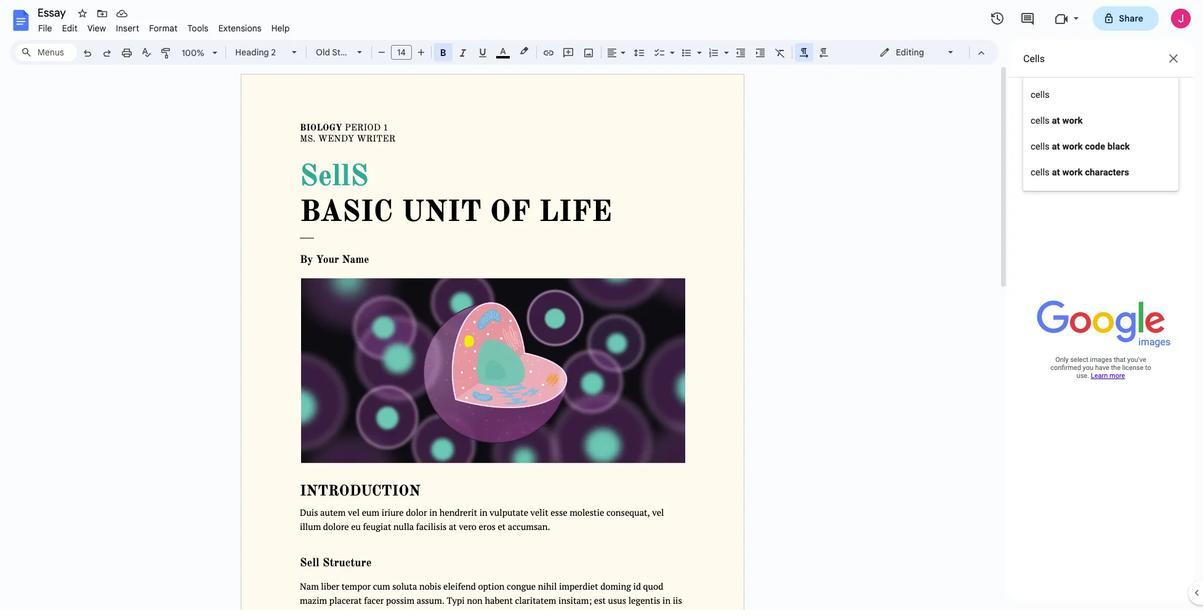 Task type: locate. For each thing, give the bounding box(es) containing it.
old standard tt
[[316, 47, 382, 58]]

old
[[316, 47, 330, 58]]

highlight color image
[[517, 44, 531, 59]]

application
[[0, 0, 1203, 610]]

menu bar
[[33, 16, 295, 36]]

menu bar inside menu bar banner
[[33, 16, 295, 36]]

extensions menu item
[[213, 21, 267, 36]]

menu bar containing file
[[33, 16, 295, 36]]

tools menu item
[[183, 21, 213, 36]]

tools
[[187, 23, 209, 34]]

application containing share
[[0, 0, 1203, 610]]

editing
[[896, 47, 924, 58]]

edit
[[62, 23, 78, 34]]

Rename text field
[[33, 5, 73, 20]]

edit menu item
[[57, 21, 82, 36]]

format
[[149, 23, 178, 34]]

view menu item
[[82, 21, 111, 36]]

help
[[271, 23, 290, 34]]

help menu item
[[267, 21, 295, 36]]

styles list. heading 2 selected. option
[[235, 44, 285, 61]]

Star checkbox
[[74, 5, 91, 22]]

Zoom text field
[[179, 44, 208, 62]]

line & paragraph spacing image
[[632, 44, 646, 61]]

font list. old standard tt selected. option
[[316, 44, 382, 61]]

view
[[87, 23, 106, 34]]

mode and view toolbar
[[870, 40, 992, 65]]

share
[[1119, 13, 1144, 24]]



Task type: vqa. For each thing, say whether or not it's contained in the screenshot.
left S
no



Task type: describe. For each thing, give the bounding box(es) containing it.
insert menu item
[[111, 21, 144, 36]]

main toolbar
[[76, 0, 834, 350]]

heading
[[235, 47, 269, 58]]

insert image image
[[582, 44, 596, 61]]

Font size field
[[391, 45, 417, 60]]

file menu item
[[33, 21, 57, 36]]

extensions
[[218, 23, 262, 34]]

file
[[38, 23, 52, 34]]

standard
[[332, 47, 369, 58]]

text color image
[[496, 44, 510, 59]]

Menus field
[[15, 44, 77, 61]]

format menu item
[[144, 21, 183, 36]]

Font size text field
[[392, 45, 411, 60]]

insert
[[116, 23, 139, 34]]

share button
[[1093, 6, 1159, 31]]

menu bar banner
[[0, 0, 1203, 610]]

editing button
[[871, 43, 964, 62]]

Zoom field
[[177, 44, 223, 62]]

heading 2
[[235, 47, 276, 58]]

2
[[271, 47, 276, 58]]

tt
[[371, 47, 382, 58]]



